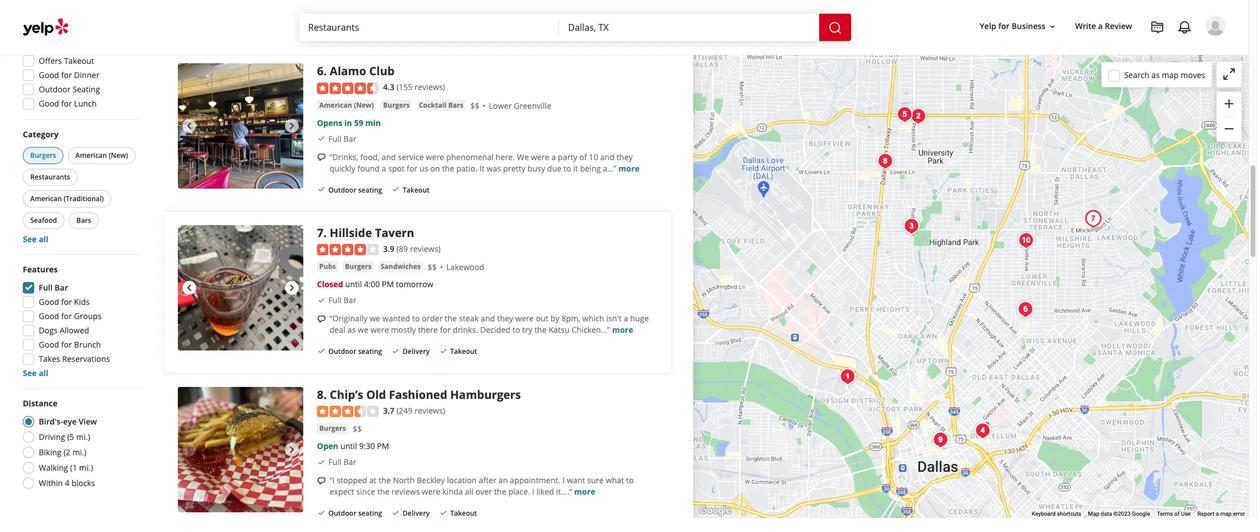 Task type: vqa. For each thing, say whether or not it's contained in the screenshot.
the Kitchen
no



Task type: describe. For each thing, give the bounding box(es) containing it.
more link for hillside tavern
[[613, 325, 634, 336]]

seating
[[73, 84, 100, 95]]

full bar for 7
[[329, 295, 357, 306]]

pretty
[[504, 163, 526, 174]]

cocktail
[[419, 100, 447, 110]]

$$ for tavern
[[428, 262, 437, 273]]

slideshow element for 8
[[178, 387, 304, 513]]

found
[[358, 163, 380, 174]]

hopdoddy burger bar image
[[894, 103, 917, 126]]

reviews) for tavern
[[410, 244, 441, 254]]

and inside "originally we wanted to order the steak and they were out by 8pm, which isn't a huge deal as we were mostly there for drinks.  decided to try the katsu chicken…"
[[481, 313, 495, 324]]

open until 9:30 pm
[[317, 441, 389, 452]]

american (traditional)
[[30, 194, 104, 204]]

. for 8
[[324, 387, 327, 403]]

tavern
[[375, 225, 415, 241]]

4
[[65, 478, 69, 489]]

outdoor down quickly in the top of the page
[[329, 185, 357, 195]]

until for hillside
[[345, 279, 362, 290]]

a left the spot
[[382, 163, 386, 174]]

burgers link for tavern
[[343, 262, 374, 273]]

keyboard shortcuts
[[1033, 511, 1082, 518]]

tomorrow
[[396, 279, 434, 290]]

business
[[1012, 21, 1046, 32]]

since
[[356, 487, 376, 498]]

more link for alamo club
[[619, 163, 640, 174]]

option group containing distance
[[19, 398, 141, 493]]

american (new) link
[[317, 100, 377, 111]]

out
[[536, 313, 549, 324]]

greenville
[[514, 100, 552, 111]]

appointment.
[[510, 475, 561, 486]]

for for groups
[[61, 311, 72, 322]]

to inside the "drinks, food, and service were phenomenal here. we were a party of 10 and they quickly found a spot for us on the patio.   it was pretty busy due to it being a…"
[[564, 163, 572, 174]]

write a review
[[1076, 21, 1133, 32]]

were inside "i stopped at the north beckley location after an appointment.   i want sure what to expect since the reviews were kinda all over the place.    i liked it.…"
[[422, 487, 441, 498]]

the down an
[[494, 487, 507, 498]]

hillside
[[330, 225, 372, 241]]

patio.
[[457, 163, 478, 174]]

club
[[369, 63, 395, 79]]

walking
[[39, 463, 68, 474]]

search image
[[829, 21, 842, 35]]

quickly
[[330, 163, 356, 174]]

the right at
[[379, 475, 391, 486]]

open now
[[39, 27, 78, 38]]

report
[[1198, 511, 1215, 518]]

"drinks, food, and service were phenomenal here. we were a party of 10 and they quickly found a spot for us on the patio.   it was pretty busy due to it being a…"
[[330, 152, 633, 174]]

alamo club link
[[330, 63, 395, 79]]

none field find
[[308, 21, 550, 34]]

see for features
[[23, 368, 37, 379]]

outdoor up alamo
[[329, 18, 357, 28]]

chicken…"
[[572, 325, 610, 336]]

seating for alamo
[[358, 185, 382, 195]]

16 checkmark v2 image up 6
[[317, 18, 326, 27]]

reviews) for old
[[415, 406, 446, 416]]

4.3
[[383, 82, 395, 93]]

at
[[370, 475, 377, 486]]

good for good for groups
[[39, 311, 59, 322]]

brunch
[[74, 339, 101, 350]]

driving (5 mi.)
[[39, 432, 90, 443]]

terms of use
[[1158, 511, 1192, 518]]

$$ for club
[[471, 100, 480, 111]]

all for category
[[39, 234, 48, 245]]

1 vertical spatial takeout
[[403, 185, 430, 195]]

hillside tavern image inside map region
[[1083, 208, 1106, 230]]

(traditional)
[[64, 194, 104, 204]]

food,
[[361, 152, 380, 162]]

zoom in image
[[1223, 97, 1237, 111]]

uncle uber's image
[[972, 420, 995, 443]]

were down wanted
[[371, 325, 389, 336]]

2 horizontal spatial and
[[601, 152, 615, 162]]

0 horizontal spatial (new)
[[109, 151, 128, 160]]

it
[[574, 163, 579, 174]]

restaurants button
[[23, 169, 78, 186]]

open for open now
[[39, 27, 59, 38]]

4:00
[[364, 279, 380, 290]]

16 checkmark v2 image down the spot
[[392, 185, 401, 194]]

alamo club image
[[1015, 298, 1038, 321]]

to left order
[[413, 313, 420, 324]]

burgers button down category
[[23, 147, 64, 164]]

google image
[[697, 504, 734, 519]]

hamburgers
[[451, 387, 521, 403]]

dogs
[[39, 325, 58, 336]]

full bar up good for kids
[[39, 282, 68, 293]]

for inside "originally we wanted to order the steak and they were out by 8pm, which isn't a huge deal as we were mostly there for drinks.  decided to try the katsu chicken…"
[[440, 325, 451, 336]]

min
[[366, 117, 381, 128]]

all for features
[[39, 368, 48, 379]]

8pm,
[[562, 313, 581, 324]]

dogs allowed
[[39, 325, 89, 336]]

for for business
[[999, 21, 1010, 32]]

of inside the "drinks, food, and service were phenomenal here. we were a party of 10 and they quickly found a spot for us on the patio.   it was pretty busy due to it being a…"
[[580, 152, 587, 162]]

were up try
[[516, 313, 534, 324]]

burgers for burgers button underneath 3.9 star rating image
[[345, 262, 372, 272]]

american for the topmost american (new) button
[[319, 100, 352, 110]]

drinks.
[[453, 325, 478, 336]]

0 horizontal spatial and
[[382, 152, 396, 162]]

delivery
[[403, 347, 430, 357]]

the crafty irishman image
[[930, 429, 953, 452]]

burgers button down 3.7 star rating image
[[317, 423, 348, 435]]

were up busy at the top left of page
[[531, 152, 550, 162]]

it
[[480, 163, 485, 174]]

takes
[[39, 354, 60, 365]]

to left try
[[513, 325, 521, 336]]

north
[[393, 475, 415, 486]]

full bar for 6
[[329, 133, 357, 144]]

yelp for business button
[[976, 16, 1062, 37]]

opens
[[317, 117, 343, 128]]

report a map error
[[1198, 511, 1246, 518]]

chip's old fashioned hamburgers image
[[875, 150, 897, 173]]

yelp
[[980, 21, 997, 32]]

2 horizontal spatial takeout
[[450, 347, 477, 357]]

mi.) for walking (1 mi.)
[[79, 463, 93, 474]]

alamo
[[330, 63, 366, 79]]

. for 6
[[324, 63, 327, 79]]

4.3 star rating image
[[317, 83, 379, 94]]

driving
[[39, 432, 65, 443]]

"originally we wanted to order the steak and they were out by 8pm, which isn't a huge deal as we were mostly there for drinks.  decided to try the katsu chicken…"
[[330, 313, 649, 336]]

full for 7
[[329, 295, 342, 306]]

biking
[[39, 447, 61, 458]]

16 checkmark v2 image up the 8
[[317, 347, 326, 356]]

chip's old fashioned hamburgers link
[[330, 387, 521, 403]]

map for error
[[1221, 511, 1233, 518]]

group containing suggested
[[19, 9, 141, 113]]

previous image for 6
[[183, 119, 196, 133]]

0 vertical spatial american (new) button
[[317, 100, 377, 111]]

0 horizontal spatial bars
[[76, 216, 91, 225]]

2 vertical spatial burgers link
[[317, 423, 348, 435]]

expand map image
[[1223, 67, 1237, 81]]

restaurants
[[30, 172, 70, 182]]

over
[[476, 487, 492, 498]]

the right since
[[378, 487, 390, 498]]

1 seating from the top
[[358, 18, 382, 28]]

16 chevron down v2 image
[[1049, 22, 1058, 31]]

8 . chip's old fashioned hamburgers
[[317, 387, 521, 403]]

allowed
[[60, 325, 89, 336]]

burgers button down 4.3 at the top left of the page
[[381, 100, 412, 111]]

fashioned
[[389, 387, 448, 403]]

mi.) for driving (5 mi.)
[[76, 432, 90, 443]]

59
[[354, 117, 364, 128]]

©2023
[[1114, 511, 1132, 518]]

$$ for old
[[353, 424, 362, 435]]

bar up good for kids
[[55, 282, 68, 293]]

lower
[[489, 100, 512, 111]]

good for groups
[[39, 311, 102, 322]]

pm for tavern
[[382, 279, 394, 290]]

cocktail bars link
[[417, 100, 466, 111]]

slideshow element for 7
[[178, 225, 304, 351]]

previous image for 7
[[183, 281, 196, 295]]

order
[[422, 313, 443, 324]]

after
[[479, 475, 497, 486]]

bars button
[[69, 212, 99, 229]]

brad k. image
[[1206, 15, 1227, 36]]

16 checkmark v2 image right delivery
[[439, 347, 448, 356]]

all inside "i stopped at the north beckley location after an appointment.   i want sure what to expect since the reviews were kinda all over the place.    i liked it.…"
[[465, 487, 474, 498]]

it.…"
[[557, 487, 573, 498]]

1 vertical spatial of
[[1175, 511, 1180, 518]]

good for lunch
[[39, 98, 97, 109]]

3.7 star rating image
[[317, 406, 379, 418]]

within
[[39, 478, 63, 489]]

Near text field
[[569, 21, 810, 34]]

6
[[317, 63, 324, 79]]

search
[[1125, 69, 1150, 80]]

cocktail bars button
[[417, 100, 466, 111]]

7 . hillside tavern
[[317, 225, 415, 241]]

1 outdoor seating from the top
[[329, 18, 382, 28]]

seating for hillside
[[358, 347, 382, 357]]

until for chip's
[[341, 441, 357, 452]]

in
[[345, 117, 352, 128]]

was
[[487, 163, 501, 174]]

see for category
[[23, 234, 37, 245]]

map region
[[598, 0, 1258, 519]]

. for 7
[[324, 225, 327, 241]]

for for lunch
[[61, 98, 72, 109]]

category
[[23, 129, 59, 140]]

reservations
[[62, 354, 110, 365]]

start
[[597, 16, 619, 30]]

the inside the "drinks, food, and service were phenomenal here. we were a party of 10 and they quickly found a spot for us on the patio.   it was pretty busy due to it being a…"
[[442, 163, 455, 174]]

for for kids
[[61, 297, 72, 308]]

projects image
[[1151, 21, 1165, 34]]

for for brunch
[[61, 339, 72, 350]]

on
[[431, 163, 440, 174]]

16 checkmark v2 image down opens
[[317, 134, 326, 143]]



Task type: locate. For each thing, give the bounding box(es) containing it.
outdoor down deal at the bottom
[[329, 347, 357, 357]]

Find text field
[[308, 21, 550, 34]]

0 vertical spatial previous image
[[183, 119, 196, 133]]

1 vertical spatial see all
[[23, 368, 48, 379]]

3 good from the top
[[39, 297, 59, 308]]

1 horizontal spatial none field
[[569, 21, 810, 34]]

0 vertical spatial until
[[345, 279, 362, 290]]

0 vertical spatial of
[[580, 152, 587, 162]]

more
[[619, 163, 640, 174], [613, 325, 634, 336], [575, 487, 596, 498]]

1 vertical spatial all
[[39, 368, 48, 379]]

to left it
[[564, 163, 572, 174]]

steak
[[459, 313, 479, 324]]

hillside tavern link
[[330, 225, 415, 241]]

1 vertical spatial map
[[1221, 511, 1233, 518]]

"drinks,
[[330, 152, 359, 162]]

2 previous image from the top
[[183, 281, 196, 295]]

0 horizontal spatial we
[[358, 325, 369, 336]]

1 vertical spatial outdoor seating
[[329, 185, 382, 195]]

0 horizontal spatial they
[[497, 313, 514, 324]]

old
[[367, 387, 386, 403]]

want
[[567, 475, 586, 486]]

for down good for kids
[[61, 311, 72, 322]]

for down dogs allowed
[[61, 339, 72, 350]]

american (new) button up (traditional) in the left top of the page
[[68, 147, 136, 164]]

all
[[39, 234, 48, 245], [39, 368, 48, 379], [465, 487, 474, 498]]

1 see from the top
[[23, 234, 37, 245]]

1 horizontal spatial of
[[1175, 511, 1180, 518]]

a
[[1099, 21, 1104, 32], [552, 152, 556, 162], [382, 163, 386, 174], [624, 313, 629, 324], [1217, 511, 1220, 518]]

2 . from the top
[[324, 225, 327, 241]]

1 horizontal spatial american
[[75, 151, 107, 160]]

1 vertical spatial american (new)
[[75, 151, 128, 160]]

0 horizontal spatial hillside tavern image
[[178, 225, 304, 351]]

all down takes
[[39, 368, 48, 379]]

bar for 8
[[344, 457, 357, 468]]

i
[[563, 475, 565, 486], [533, 487, 535, 498]]

full bar for 8
[[329, 457, 357, 468]]

try
[[523, 325, 533, 336]]

16 speech v2 image left "i at the left bottom of the page
[[317, 477, 326, 486]]

None field
[[308, 21, 550, 34], [569, 21, 810, 34]]

see all button for category
[[23, 234, 48, 245]]

1 horizontal spatial as
[[1152, 69, 1161, 80]]

open
[[39, 27, 59, 38], [317, 441, 339, 452]]

reviews) up the cocktail
[[415, 82, 446, 93]]

full up "i at the left bottom of the page
[[329, 457, 342, 468]]

group containing features
[[19, 264, 141, 379]]

were up on
[[426, 152, 445, 162]]

previous image
[[183, 119, 196, 133], [183, 281, 196, 295], [183, 443, 196, 457]]

1 vertical spatial american (new) button
[[68, 147, 136, 164]]

group
[[19, 9, 141, 113], [1217, 92, 1243, 142], [21, 129, 141, 245], [19, 264, 141, 379]]

google
[[1133, 511, 1151, 518]]

until left 4:00
[[345, 279, 362, 290]]

1 horizontal spatial i
[[563, 475, 565, 486]]

mi.) right (5
[[76, 432, 90, 443]]

american (new) for the bottom american (new) button
[[75, 151, 128, 160]]

6 . alamo club
[[317, 63, 395, 79]]

burgers link down 4.3 at the top left of the page
[[381, 100, 412, 111]]

2 horizontal spatial american
[[319, 100, 352, 110]]

good for good for lunch
[[39, 98, 59, 109]]

an
[[499, 475, 508, 486]]

2 see all from the top
[[23, 368, 48, 379]]

see up distance
[[23, 368, 37, 379]]

burgers down 4.3 at the top left of the page
[[383, 100, 410, 110]]

i down appointment. on the bottom left of the page
[[533, 487, 535, 498]]

a right report on the bottom right of the page
[[1217, 511, 1220, 518]]

american for american (traditional) button
[[30, 194, 62, 204]]

3.9 (89 reviews)
[[383, 244, 441, 254]]

none field near
[[569, 21, 810, 34]]

as down "originally
[[348, 325, 356, 336]]

outdoor seating for hillside
[[329, 347, 382, 357]]

1 horizontal spatial they
[[617, 152, 633, 162]]

good
[[39, 70, 59, 80], [39, 98, 59, 109], [39, 297, 59, 308], [39, 311, 59, 322], [39, 339, 59, 350]]

american (new) for the topmost american (new) button
[[319, 100, 374, 110]]

there
[[418, 325, 438, 336]]

0 horizontal spatial map
[[1163, 69, 1179, 80]]

for right yelp
[[999, 21, 1010, 32]]

map left moves on the right
[[1163, 69, 1179, 80]]

reviews) down chip's old fashioned hamburgers link
[[415, 406, 446, 416]]

0 horizontal spatial of
[[580, 152, 587, 162]]

0 vertical spatial see all
[[23, 234, 48, 245]]

were down "beckley"
[[422, 487, 441, 498]]

2 outdoor seating from the top
[[329, 185, 382, 195]]

16 checkmark v2 image
[[317, 185, 326, 194], [317, 296, 326, 305], [392, 347, 401, 356], [317, 458, 326, 467], [317, 509, 326, 518], [392, 509, 401, 518], [439, 509, 448, 518]]

open inside group
[[39, 27, 59, 38]]

16 speech v2 image for 7
[[317, 315, 326, 324]]

1 vertical spatial more
[[613, 325, 634, 336]]

1 vertical spatial as
[[348, 325, 356, 336]]

(89
[[397, 244, 408, 254]]

0 vertical spatial $$
[[471, 100, 480, 111]]

burgers for burgers button under category
[[30, 151, 56, 160]]

1 vertical spatial pm
[[377, 441, 389, 452]]

1 vertical spatial $$
[[428, 262, 437, 273]]

0 vertical spatial see
[[23, 234, 37, 245]]

1 vertical spatial open
[[317, 441, 339, 452]]

lunch
[[74, 98, 97, 109]]

seafood button
[[23, 212, 64, 229]]

3 16 speech v2 image from the top
[[317, 477, 326, 486]]

16 speech v2 image left "originally
[[317, 315, 326, 324]]

0 vertical spatial i
[[563, 475, 565, 486]]

next image for 7 . hillside tavern
[[285, 281, 299, 295]]

bars right the cocktail
[[449, 100, 464, 110]]

full down opens
[[329, 133, 342, 144]]

2 none field from the left
[[569, 21, 810, 34]]

1 horizontal spatial we
[[370, 313, 381, 324]]

0 horizontal spatial american (new)
[[75, 151, 128, 160]]

good for good for kids
[[39, 297, 59, 308]]

1 vertical spatial (new)
[[109, 151, 128, 160]]

2 see all button from the top
[[23, 368, 48, 379]]

burgers button down 3.9 star rating image
[[343, 262, 374, 273]]

zoom out image
[[1223, 122, 1237, 136]]

1 vertical spatial see all button
[[23, 368, 48, 379]]

2 vertical spatial 16 speech v2 image
[[317, 477, 326, 486]]

0 vertical spatial takeout
[[64, 55, 94, 66]]

3 outdoor seating from the top
[[329, 347, 382, 357]]

2 vertical spatial takeout
[[450, 347, 477, 357]]

rodeo goat image
[[837, 366, 860, 389]]

0 vertical spatial burgers link
[[381, 100, 412, 111]]

more for 8 . chip's old fashioned hamburgers
[[575, 487, 596, 498]]

outdoor up good for lunch in the left top of the page
[[39, 84, 71, 95]]

sandwiches link
[[379, 262, 423, 273]]

more down "isn't" in the bottom of the page
[[613, 325, 634, 336]]

a…"
[[603, 163, 617, 174]]

1 vertical spatial seating
[[358, 185, 382, 195]]

1 vertical spatial more link
[[613, 325, 634, 336]]

2 vertical spatial previous image
[[183, 443, 196, 457]]

1 horizontal spatial map
[[1221, 511, 1233, 518]]

american inside button
[[30, 194, 62, 204]]

good down the outdoor seating
[[39, 98, 59, 109]]

1 previous image from the top
[[183, 119, 196, 133]]

life's good bar & grill image
[[1016, 229, 1038, 252]]

2 vertical spatial outdoor seating
[[329, 347, 382, 357]]

1 vertical spatial 16 speech v2 image
[[317, 315, 326, 324]]

i up it.…" at the bottom
[[563, 475, 565, 486]]

0 vertical spatial see all button
[[23, 234, 48, 245]]

reviews
[[392, 487, 420, 498]]

terms
[[1158, 511, 1174, 518]]

0 vertical spatial they
[[617, 152, 633, 162]]

0 horizontal spatial i
[[533, 487, 535, 498]]

1 vertical spatial burgers link
[[343, 262, 374, 273]]

and up the spot
[[382, 152, 396, 162]]

for inside the "drinks, food, and service were phenomenal here. we were a party of 10 and they quickly found a spot for us on the patio.   it was pretty busy due to it being a…"
[[407, 163, 418, 174]]

. left chip's
[[324, 387, 327, 403]]

good up dogs
[[39, 311, 59, 322]]

write a review link
[[1071, 16, 1138, 37]]

2 16 speech v2 image from the top
[[317, 315, 326, 324]]

more right a…"
[[619, 163, 640, 174]]

1 horizontal spatial american (new) button
[[317, 100, 377, 111]]

katsu
[[549, 325, 570, 336]]

burgers inside group
[[30, 151, 56, 160]]

2 seating from the top
[[358, 185, 382, 195]]

1 16 speech v2 image from the top
[[317, 153, 326, 162]]

they inside the "drinks, food, and service were phenomenal here. we were a party of 10 and they quickly found a spot for us on the patio.   it was pretty busy due to it being a…"
[[617, 152, 633, 162]]

0 vertical spatial next image
[[285, 281, 299, 295]]

1 vertical spatial .
[[324, 225, 327, 241]]

0 vertical spatial american (new)
[[319, 100, 374, 110]]

previous image for 8
[[183, 443, 196, 457]]

map for moves
[[1163, 69, 1179, 80]]

2 vertical spatial american
[[30, 194, 62, 204]]

next image for 8 . chip's old fashioned hamburgers
[[285, 443, 299, 457]]

american (traditional) button
[[23, 191, 111, 208]]

reviews) for club
[[415, 82, 446, 93]]

hillside tavern image
[[1083, 208, 1106, 230], [178, 225, 304, 351]]

2 horizontal spatial $$
[[471, 100, 480, 111]]

2 vertical spatial more link
[[575, 487, 596, 498]]

0 vertical spatial open
[[39, 27, 59, 38]]

more link
[[619, 163, 640, 174], [613, 325, 634, 336], [575, 487, 596, 498]]

spot
[[389, 163, 405, 174]]

(249
[[397, 406, 413, 416]]

cocktail bars
[[419, 100, 464, 110]]

review
[[1106, 21, 1133, 32]]

good for dinner
[[39, 70, 99, 80]]

slideshow element for 6
[[178, 63, 304, 189]]

order
[[621, 16, 646, 30]]

1 none field from the left
[[308, 21, 550, 34]]

1 vertical spatial american
[[75, 151, 107, 160]]

chip's
[[330, 387, 364, 403]]

they
[[617, 152, 633, 162], [497, 313, 514, 324]]

1 good from the top
[[39, 70, 59, 80]]

3.7
[[383, 406, 395, 416]]

4.3 (155 reviews)
[[383, 82, 446, 93]]

0 vertical spatial (new)
[[354, 100, 374, 110]]

to
[[564, 163, 572, 174], [413, 313, 420, 324], [513, 325, 521, 336], [627, 475, 634, 486]]

burgers down 3.9 star rating image
[[345, 262, 372, 272]]

"i stopped at the north beckley location after an appointment.   i want sure what to expect since the reviews were kinda all over the place.    i liked it.…"
[[330, 475, 634, 498]]

2 good from the top
[[39, 98, 59, 109]]

(1
[[70, 463, 77, 474]]

see all for features
[[23, 368, 48, 379]]

None search field
[[299, 14, 854, 41]]

a right "isn't" in the bottom of the page
[[624, 313, 629, 324]]

to inside "i stopped at the north beckley location after an appointment.   i want sure what to expect since the reviews were kinda all over the place.    i liked it.…"
[[627, 475, 634, 486]]

open for open until 9:30 pm
[[317, 441, 339, 452]]

map data ©2023 google
[[1089, 511, 1151, 518]]

good down offers
[[39, 70, 59, 80]]

as right search at the right top of page
[[1152, 69, 1161, 80]]

16 checkmark v2 image
[[317, 18, 326, 27], [317, 134, 326, 143], [392, 185, 401, 194], [317, 347, 326, 356], [439, 347, 448, 356]]

r+d kitchen image
[[908, 105, 931, 128]]

pm right 4:00
[[382, 279, 394, 290]]

1 horizontal spatial bars
[[449, 100, 464, 110]]

1 horizontal spatial takeout
[[403, 185, 430, 195]]

for down order
[[440, 325, 451, 336]]

"i
[[330, 475, 335, 486]]

we down "originally
[[358, 325, 369, 336]]

full for 8
[[329, 457, 342, 468]]

map left error
[[1221, 511, 1233, 518]]

burgers for burgers button below 3.7 star rating image
[[319, 424, 346, 434]]

1 horizontal spatial (new)
[[354, 100, 374, 110]]

more link down "isn't" in the bottom of the page
[[613, 325, 634, 336]]

1 vertical spatial we
[[358, 325, 369, 336]]

0 vertical spatial map
[[1163, 69, 1179, 80]]

0 vertical spatial all
[[39, 234, 48, 245]]

10
[[589, 152, 599, 162]]

party
[[558, 152, 578, 162]]

outdoor seating
[[39, 84, 100, 95]]

offers takeout
[[39, 55, 94, 66]]

3 seating from the top
[[358, 347, 382, 357]]

1 horizontal spatial open
[[317, 441, 339, 452]]

report a map error link
[[1198, 511, 1246, 518]]

see all for category
[[23, 234, 48, 245]]

1 vertical spatial i
[[533, 487, 535, 498]]

all down seafood button
[[39, 234, 48, 245]]

takeout down us
[[403, 185, 430, 195]]

for for dinner
[[61, 70, 72, 80]]

all down 'location'
[[465, 487, 474, 498]]

they inside "originally we wanted to order the steak and they were out by 8pm, which isn't a huge deal as we were mostly there for drinks.  decided to try the katsu chicken…"
[[497, 313, 514, 324]]

1 vertical spatial until
[[341, 441, 357, 452]]

1 slideshow element from the top
[[178, 63, 304, 189]]

sadelle's image
[[901, 215, 924, 238]]

burgers for burgers button below 4.3 at the top left of the page
[[383, 100, 410, 110]]

0 horizontal spatial none field
[[308, 21, 550, 34]]

2 vertical spatial slideshow element
[[178, 387, 304, 513]]

full down features
[[39, 282, 53, 293]]

$$ up the tomorrow
[[428, 262, 437, 273]]

5 good from the top
[[39, 339, 59, 350]]

sandwiches button
[[379, 262, 423, 273]]

0 horizontal spatial american
[[30, 194, 62, 204]]

full bar up "originally
[[329, 295, 357, 306]]

reviews) right the "(89"
[[410, 244, 441, 254]]

us
[[420, 163, 429, 174]]

0 vertical spatial we
[[370, 313, 381, 324]]

1 see all from the top
[[23, 234, 48, 245]]

to right what
[[627, 475, 634, 486]]

more link for chip's old fashioned hamburgers
[[575, 487, 596, 498]]

mi.) right "(1"
[[79, 463, 93, 474]]

map
[[1163, 69, 1179, 80], [1221, 511, 1233, 518]]

outdoor seating down deal at the bottom
[[329, 347, 382, 357]]

beckley
[[417, 475, 445, 486]]

more down want
[[575, 487, 596, 498]]

bar for 6
[[344, 133, 357, 144]]

location
[[447, 475, 477, 486]]

of left 10
[[580, 152, 587, 162]]

more link right a…"
[[619, 163, 640, 174]]

alamo club image
[[178, 63, 304, 189]]

0 vertical spatial slideshow element
[[178, 63, 304, 189]]

pm right 9:30
[[377, 441, 389, 452]]

0 vertical spatial as
[[1152, 69, 1161, 80]]

slideshow element
[[178, 63, 304, 189], [178, 225, 304, 351], [178, 387, 304, 513]]

busy
[[528, 163, 546, 174]]

2 slideshow element from the top
[[178, 225, 304, 351]]

0 vertical spatial more link
[[619, 163, 640, 174]]

0 vertical spatial bars
[[449, 100, 464, 110]]

16 speech v2 image left "drinks,
[[317, 153, 326, 162]]

good up takes
[[39, 339, 59, 350]]

keyboard
[[1033, 511, 1056, 518]]

of left use
[[1175, 511, 1180, 518]]

they right 10
[[617, 152, 633, 162]]

huge
[[631, 313, 649, 324]]

good for kids
[[39, 297, 90, 308]]

3 slideshow element from the top
[[178, 387, 304, 513]]

suggested
[[23, 9, 63, 19]]

burgers down 3.7 star rating image
[[319, 424, 346, 434]]

pm for old
[[377, 441, 389, 452]]

1 vertical spatial bars
[[76, 216, 91, 225]]

good for good for dinner
[[39, 70, 59, 80]]

the down the out
[[535, 325, 547, 336]]

0 vertical spatial outdoor seating
[[329, 18, 382, 28]]

option group
[[19, 398, 141, 493]]

mi.) right (2
[[73, 447, 87, 458]]

1 horizontal spatial hillside tavern image
[[1083, 208, 1106, 230]]

outdoor
[[329, 18, 357, 28], [39, 84, 71, 95], [329, 185, 357, 195], [329, 347, 357, 357]]

open down suggested
[[39, 27, 59, 38]]

1 vertical spatial next image
[[285, 443, 299, 457]]

notifications image
[[1179, 21, 1192, 34]]

next image
[[285, 119, 299, 133]]

0 vertical spatial seating
[[358, 18, 382, 28]]

american (new) up (traditional) in the left top of the page
[[75, 151, 128, 160]]

next image
[[285, 281, 299, 295], [285, 443, 299, 457]]

a right write
[[1099, 21, 1104, 32]]

16 speech v2 image for 6
[[317, 153, 326, 162]]

for down offers takeout
[[61, 70, 72, 80]]

3.9 star rating image
[[317, 244, 379, 256]]

pm
[[382, 279, 394, 290], [377, 441, 389, 452]]

as
[[1152, 69, 1161, 80], [348, 325, 356, 336]]

outdoor seating for alamo
[[329, 185, 382, 195]]

see all button down seafood button
[[23, 234, 48, 245]]

2 see from the top
[[23, 368, 37, 379]]

more for 6 . alamo club
[[619, 163, 640, 174]]

for inside button
[[999, 21, 1010, 32]]

1 vertical spatial previous image
[[183, 281, 196, 295]]

isn't
[[607, 313, 622, 324]]

for up the "good for groups"
[[61, 297, 72, 308]]

a inside "originally we wanted to order the steak and they were out by 8pm, which isn't a huge deal as we were mostly there for drinks.  decided to try the katsu chicken…"
[[624, 313, 629, 324]]

seating up alamo club link
[[358, 18, 382, 28]]

search as map moves
[[1125, 69, 1206, 80]]

2 vertical spatial seating
[[358, 347, 382, 357]]

mi.) for biking (2 mi.)
[[73, 447, 87, 458]]

1 . from the top
[[324, 63, 327, 79]]

a up 'due' at the top left of the page
[[552, 152, 556, 162]]

16 speech v2 image for 8
[[317, 477, 326, 486]]

1 vertical spatial mi.)
[[73, 447, 87, 458]]

2 vertical spatial .
[[324, 387, 327, 403]]

1 vertical spatial slideshow element
[[178, 225, 304, 351]]

american up opens
[[319, 100, 352, 110]]

3 previous image from the top
[[183, 443, 196, 457]]

the left the steak
[[445, 313, 457, 324]]

mi.)
[[76, 432, 90, 443], [73, 447, 87, 458], [79, 463, 93, 474]]

16 speech v2 image
[[317, 153, 326, 162], [317, 315, 326, 324], [317, 477, 326, 486]]

.
[[324, 63, 327, 79], [324, 225, 327, 241], [324, 387, 327, 403]]

burgers link for club
[[381, 100, 412, 111]]

bird's-
[[39, 416, 63, 427]]

the right on
[[442, 163, 455, 174]]

1 see all button from the top
[[23, 234, 48, 245]]

0 horizontal spatial american (new) button
[[68, 147, 136, 164]]

0 horizontal spatial takeout
[[64, 55, 94, 66]]

as inside "originally we wanted to order the steak and they were out by 8pm, which isn't a huge deal as we were mostly there for drinks.  decided to try the katsu chicken…"
[[348, 325, 356, 336]]

. left hillside
[[324, 225, 327, 241]]

2 next image from the top
[[285, 443, 299, 457]]

of
[[580, 152, 587, 162], [1175, 511, 1180, 518]]

dinner
[[74, 70, 99, 80]]

0 vertical spatial more
[[619, 163, 640, 174]]

. left alamo
[[324, 63, 327, 79]]

0 vertical spatial .
[[324, 63, 327, 79]]

user actions element
[[971, 14, 1243, 84]]

2 vertical spatial more
[[575, 487, 596, 498]]

1 horizontal spatial $$
[[428, 262, 437, 273]]

group containing category
[[21, 129, 141, 245]]

write
[[1076, 21, 1097, 32]]

3.7 (249 reviews)
[[383, 406, 446, 416]]

wanted
[[383, 313, 410, 324]]

until left 9:30
[[341, 441, 357, 452]]

more link down want
[[575, 487, 596, 498]]

4 good from the top
[[39, 311, 59, 322]]

see all button for features
[[23, 368, 48, 379]]

bar for 7
[[344, 295, 357, 306]]

1 next image from the top
[[285, 281, 299, 295]]

american for the bottom american (new) button
[[75, 151, 107, 160]]

for down the outdoor seating
[[61, 98, 72, 109]]

takeout
[[64, 55, 94, 66], [403, 185, 430, 195], [450, 347, 477, 357]]

0 vertical spatial 16 speech v2 image
[[317, 153, 326, 162]]

bars down (traditional) in the left top of the page
[[76, 216, 91, 225]]

good for good for brunch
[[39, 339, 59, 350]]

0 vertical spatial reviews)
[[415, 82, 446, 93]]

kids
[[74, 297, 90, 308]]

full bar down in on the top left of the page
[[329, 133, 357, 144]]

by
[[551, 313, 560, 324]]

full for 6
[[329, 133, 342, 144]]

reviews)
[[415, 82, 446, 93], [410, 244, 441, 254], [415, 406, 446, 416]]

1 horizontal spatial and
[[481, 313, 495, 324]]

3 . from the top
[[324, 387, 327, 403]]

chip's old fashioned hamburgers image
[[178, 387, 304, 513]]

more for 7 . hillside tavern
[[613, 325, 634, 336]]

1 vertical spatial reviews)
[[410, 244, 441, 254]]



